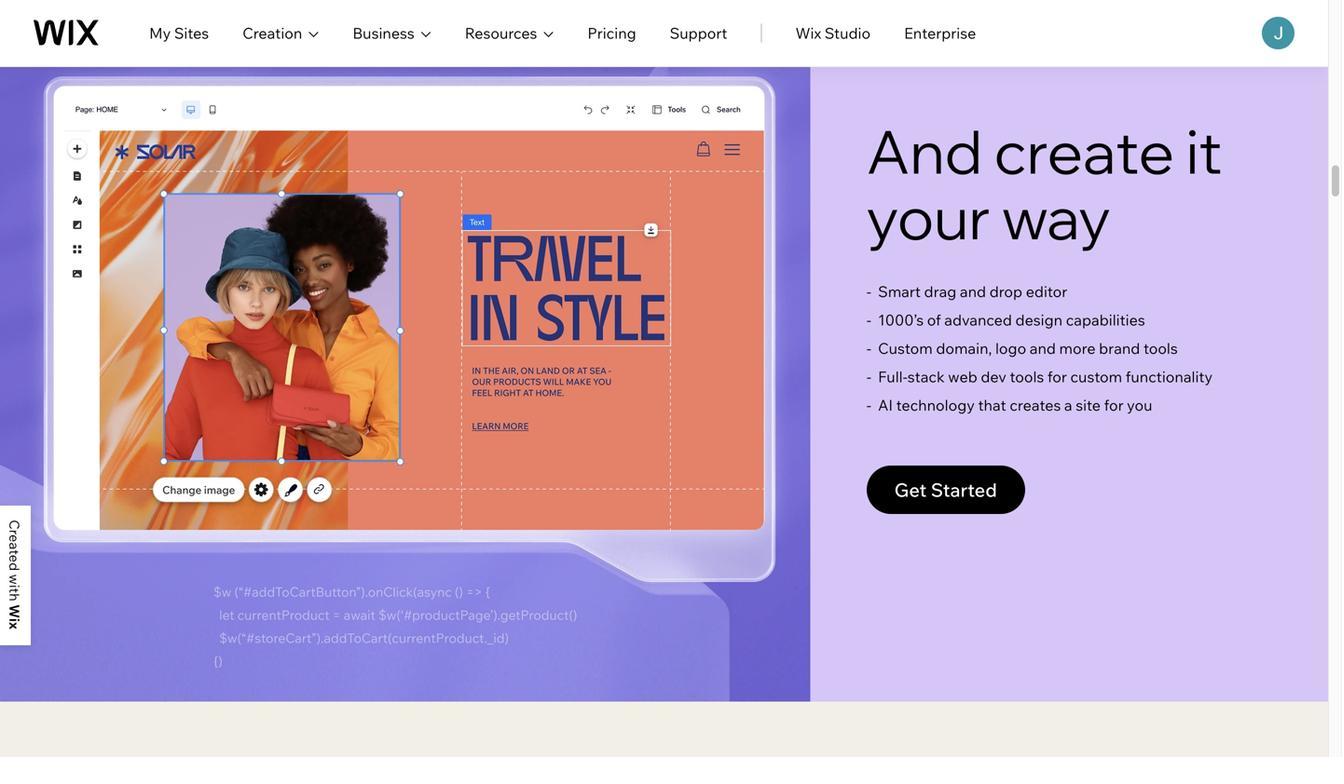 Task type: locate. For each thing, give the bounding box(es) containing it.
0 horizontal spatial and
[[960, 283, 986, 301]]

drag
[[924, 283, 957, 301]]

0 vertical spatial tools
[[1144, 339, 1178, 358]]

studio
[[825, 24, 871, 42]]

- left custom
[[867, 339, 871, 358]]

1 vertical spatial and
[[1030, 339, 1056, 358]]

creation button
[[243, 22, 319, 44]]

support
[[670, 24, 727, 42]]

wix studio
[[796, 24, 871, 42]]

and up advanced at the top of the page
[[960, 283, 986, 301]]

design
[[1016, 311, 1063, 330]]

homepage for travel website being edited in the wix editor. image
[[0, 0, 811, 702]]

full-
[[878, 368, 908, 386]]

for
[[1048, 368, 1067, 386], [1104, 396, 1124, 415]]

get started
[[895, 479, 997, 502]]

for right site at bottom
[[1104, 396, 1124, 415]]

profile image image
[[1262, 17, 1295, 49]]

tools
[[1144, 339, 1178, 358], [1010, 368, 1044, 386]]

wix
[[796, 24, 821, 42]]

1 vertical spatial tools
[[1010, 368, 1044, 386]]

- left full-
[[867, 368, 871, 386]]

- left ai
[[867, 396, 871, 415]]

get started link
[[867, 466, 1025, 515]]

a
[[1064, 396, 1073, 415]]

4 - from the top
[[867, 368, 871, 386]]

1 horizontal spatial tools
[[1144, 339, 1178, 358]]

- left 1000's
[[867, 311, 871, 330]]

-
[[867, 283, 871, 301], [867, 311, 871, 330], [867, 339, 871, 358], [867, 368, 871, 386], [867, 396, 871, 415]]

1 vertical spatial for
[[1104, 396, 1124, 415]]

and
[[960, 283, 986, 301], [1030, 339, 1056, 358]]

and
[[867, 114, 983, 189]]

3 - from the top
[[867, 339, 871, 358]]

smart
[[878, 283, 921, 301]]

- for -  custom domain, logo and more brand tools
[[867, 339, 871, 358]]

2 - from the top
[[867, 311, 871, 330]]

tools down -  custom domain, logo and more brand tools
[[1010, 368, 1044, 386]]

get
[[895, 479, 927, 502]]

-  custom domain, logo and more brand tools
[[867, 339, 1178, 358]]

pricing link
[[588, 22, 636, 44]]

0 horizontal spatial tools
[[1010, 368, 1044, 386]]

and up -  full-stack web dev tools for custom functionality
[[1030, 339, 1056, 358]]

started
[[931, 479, 997, 502]]

sites
[[174, 24, 209, 42]]

0 vertical spatial and
[[960, 283, 986, 301]]

-  1000's of advanced design capabilities
[[867, 311, 1145, 330]]

-  ai technology that creates a site for you
[[867, 396, 1153, 415]]

- left the smart in the top of the page
[[867, 283, 871, 301]]

1 horizontal spatial for
[[1104, 396, 1124, 415]]

0 vertical spatial for
[[1048, 368, 1067, 386]]

pricing
[[588, 24, 636, 42]]

tools up functionality
[[1144, 339, 1178, 358]]

0 horizontal spatial for
[[1048, 368, 1067, 386]]

functionality
[[1126, 368, 1213, 386]]

-  full-stack web dev tools for custom functionality
[[867, 368, 1213, 386]]

5 - from the top
[[867, 396, 871, 415]]

your
[[867, 179, 991, 254]]

editor
[[1026, 283, 1068, 301]]

1 - from the top
[[867, 283, 871, 301]]

- for -  smart drag and drop editor
[[867, 283, 871, 301]]

capabilities
[[1066, 311, 1145, 330]]

-  smart drag and drop editor
[[867, 283, 1068, 301]]

for up a
[[1048, 368, 1067, 386]]



Task type: vqa. For each thing, say whether or not it's contained in the screenshot.
- for -  AI technology that creates a site for you
yes



Task type: describe. For each thing, give the bounding box(es) containing it.
more
[[1059, 339, 1096, 358]]

creation
[[243, 24, 302, 42]]

domain,
[[936, 339, 992, 358]]

business
[[353, 24, 415, 42]]

stack
[[908, 368, 945, 386]]

my
[[149, 24, 171, 42]]

logo
[[995, 339, 1026, 358]]

site
[[1076, 396, 1101, 415]]

- for -  ai technology that creates a site for you
[[867, 396, 871, 415]]

enterprise
[[904, 24, 976, 42]]

web
[[948, 368, 978, 386]]

custom
[[878, 339, 933, 358]]

create
[[994, 114, 1175, 189]]

wix studio link
[[796, 22, 871, 44]]

business button
[[353, 22, 431, 44]]

1 horizontal spatial and
[[1030, 339, 1056, 358]]

brand
[[1099, 339, 1140, 358]]

1000's
[[878, 311, 924, 330]]

creates
[[1010, 396, 1061, 415]]

drop
[[990, 283, 1023, 301]]

technology
[[896, 396, 975, 415]]

way
[[1002, 179, 1111, 254]]

created with wix image
[[9, 521, 20, 630]]

advanced
[[944, 311, 1012, 330]]

- for -  1000's of advanced design capabilities
[[867, 311, 871, 330]]

resources button
[[465, 22, 554, 44]]

enterprise link
[[904, 22, 976, 44]]

dev
[[981, 368, 1007, 386]]

ai
[[878, 396, 893, 415]]

you
[[1127, 396, 1153, 415]]

it
[[1186, 114, 1222, 189]]

- for -  full-stack web dev tools for custom functionality
[[867, 368, 871, 386]]

my sites
[[149, 24, 209, 42]]

of
[[927, 311, 941, 330]]

that
[[978, 396, 1006, 415]]

resources
[[465, 24, 537, 42]]

support link
[[670, 22, 727, 44]]

my sites link
[[149, 22, 209, 44]]

and create it your way
[[867, 114, 1222, 254]]

custom
[[1071, 368, 1122, 386]]



